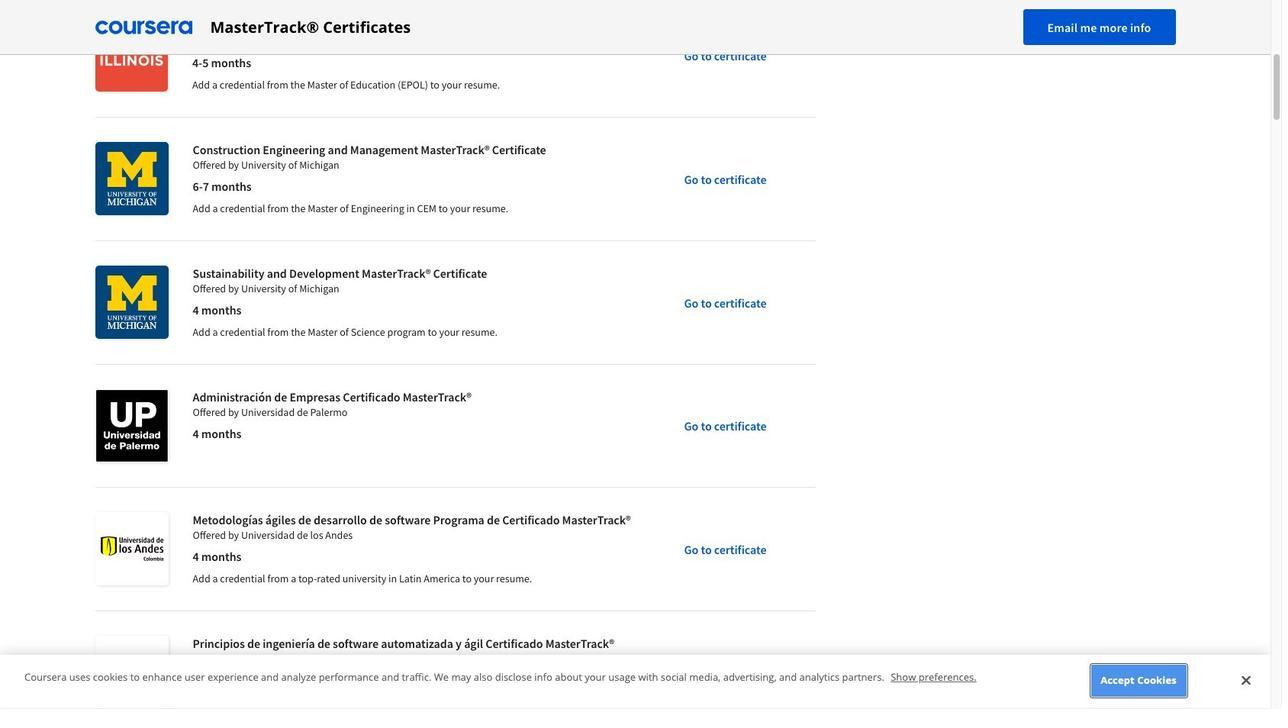 Task type: locate. For each thing, give the bounding box(es) containing it.
1 vertical spatial university of michigan image
[[95, 266, 168, 339]]

university of illinois at urbana-champaign image
[[95, 18, 168, 92]]

coursera image
[[95, 15, 192, 39]]

universidad de palermo image
[[95, 389, 168, 463]]

0 vertical spatial universidad de los andes image
[[95, 512, 168, 585]]

university of michigan image
[[95, 142, 168, 215], [95, 266, 168, 339]]

universidad de los andes image
[[95, 512, 168, 585], [95, 636, 168, 709]]

privacy alert dialog
[[0, 655, 1271, 709]]

1 universidad de los andes image from the top
[[95, 512, 168, 585]]

0 vertical spatial university of michigan image
[[95, 142, 168, 215]]

1 vertical spatial universidad de los andes image
[[95, 636, 168, 709]]

1 university of michigan image from the top
[[95, 142, 168, 215]]



Task type: describe. For each thing, give the bounding box(es) containing it.
2 universidad de los andes image from the top
[[95, 636, 168, 709]]

2 university of michigan image from the top
[[95, 266, 168, 339]]



Task type: vqa. For each thing, say whether or not it's contained in the screenshot.
'skills'
no



